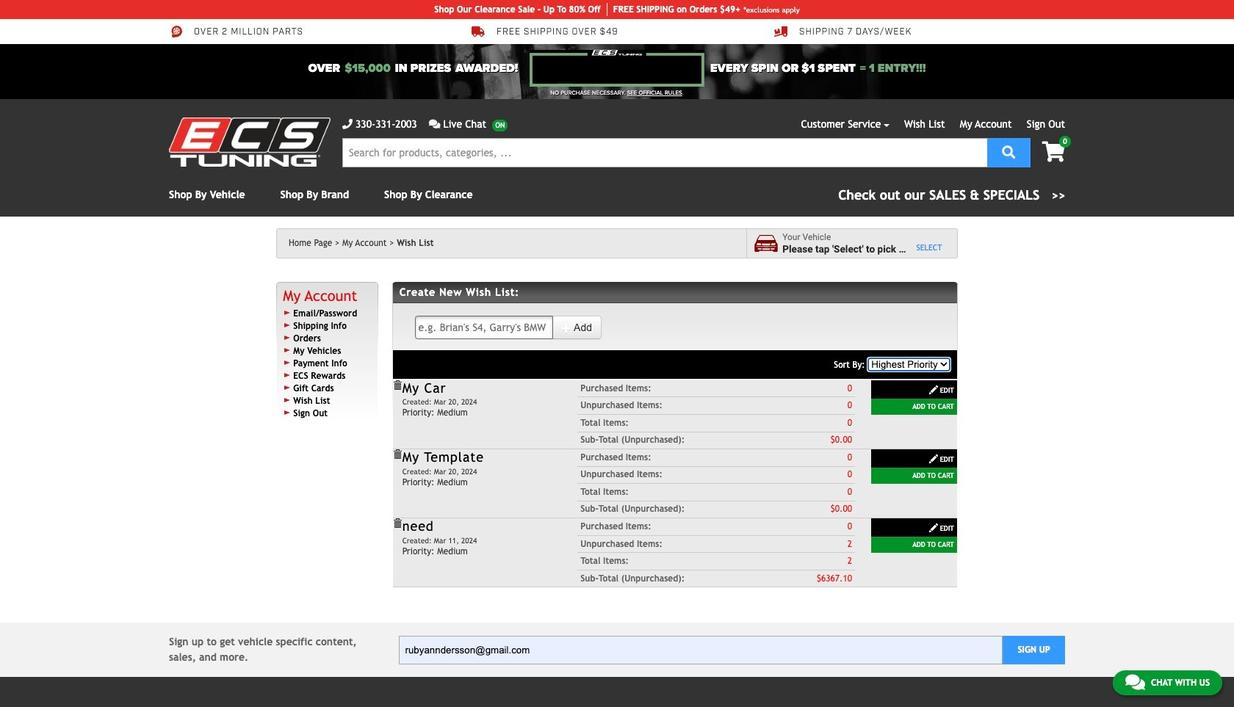 Task type: describe. For each thing, give the bounding box(es) containing it.
1 vertical spatial comments image
[[1126, 674, 1146, 692]]

1 horizontal spatial white image
[[929, 385, 939, 395]]

delete image
[[392, 450, 402, 460]]



Task type: locate. For each thing, give the bounding box(es) containing it.
1 vertical spatial white image
[[929, 523, 939, 534]]

delete image down delete icon in the left of the page
[[392, 519, 402, 529]]

delete image
[[392, 381, 402, 391], [392, 519, 402, 529]]

1 delete image from the top
[[392, 381, 402, 391]]

delete image up delete icon in the left of the page
[[392, 381, 402, 391]]

0 vertical spatial white image
[[561, 323, 572, 334]]

e.g. Brian's S4, Garry's BMW E92...etc text field
[[415, 316, 553, 339]]

Email email field
[[399, 636, 1003, 665]]

0 vertical spatial comments image
[[429, 119, 441, 129]]

1 vertical spatial delete image
[[392, 519, 402, 529]]

1 white image from the top
[[929, 454, 939, 465]]

comments image
[[429, 119, 441, 129], [1126, 674, 1146, 692]]

0 vertical spatial delete image
[[392, 381, 402, 391]]

ecs tuning 'spin to win' contest logo image
[[530, 50, 705, 87]]

white image
[[929, 454, 939, 465], [929, 523, 939, 534]]

1 horizontal spatial comments image
[[1126, 674, 1146, 692]]

ecs tuning image
[[169, 118, 331, 167]]

0 vertical spatial white image
[[929, 454, 939, 465]]

0 horizontal spatial comments image
[[429, 119, 441, 129]]

white image for 2nd delete image from the top of the page
[[929, 523, 939, 534]]

phone image
[[342, 119, 353, 129]]

2 white image from the top
[[929, 523, 939, 534]]

Search text field
[[342, 138, 988, 168]]

0 horizontal spatial white image
[[561, 323, 572, 334]]

white image
[[561, 323, 572, 334], [929, 385, 939, 395]]

1 vertical spatial white image
[[929, 385, 939, 395]]

white image for delete icon in the left of the page
[[929, 454, 939, 465]]

search image
[[1003, 145, 1016, 158]]

2 delete image from the top
[[392, 519, 402, 529]]

shopping cart image
[[1042, 142, 1066, 162]]



Task type: vqa. For each thing, say whether or not it's contained in the screenshot.
order
no



